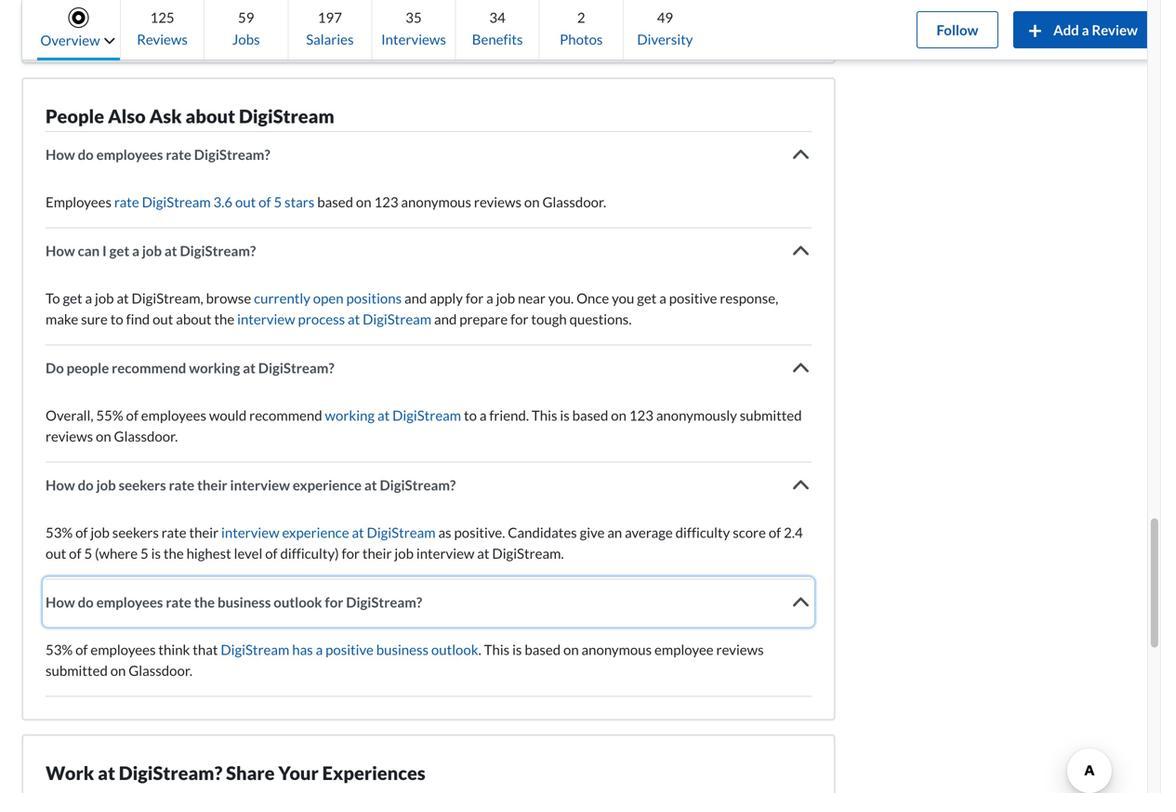 Task type: vqa. For each thing, say whether or not it's contained in the screenshot.
CEOS
no



Task type: locate. For each thing, give the bounding box(es) containing it.
based right friend.
[[573, 407, 609, 424]]

digistream? inside dropdown button
[[258, 359, 335, 376]]

for down near
[[511, 311, 529, 327]]

0 vertical spatial this
[[532, 407, 558, 424]]

interview inside dropdown button
[[230, 477, 290, 493]]

would
[[209, 407, 247, 424]]

positive left response,
[[669, 290, 718, 306]]

this right .
[[484, 641, 510, 658]]

recommend down find
[[112, 359, 186, 376]]

1 vertical spatial outlook
[[432, 641, 479, 658]]

1 horizontal spatial to
[[464, 407, 477, 424]]

1 horizontal spatial 123
[[630, 407, 654, 424]]

outlook up has
[[274, 594, 322, 611]]

business down level
[[218, 594, 271, 611]]

0 horizontal spatial recommend
[[112, 359, 186, 376]]

as positive. candidates give an average difficulty score of 2.4 out of 5 (where 5 is the highest level of difficulty) for their job interview at digistream.
[[46, 524, 803, 562]]

1 how from the top
[[46, 146, 75, 163]]

open
[[313, 290, 344, 306]]

2 vertical spatial reviews
[[717, 641, 764, 658]]

average
[[625, 524, 673, 541]]

0 vertical spatial based
[[317, 193, 353, 210]]

0 vertical spatial anonymous
[[401, 193, 472, 210]]

their up 53% of job seekers rate their interview experience at digistream
[[197, 477, 228, 493]]

34 benefits
[[472, 9, 523, 47]]

0 horizontal spatial outlook
[[274, 594, 322, 611]]

0 horizontal spatial reviews
[[46, 428, 93, 445]]

how for how do employees rate digistream?
[[46, 146, 75, 163]]

recommend right would in the bottom of the page
[[249, 407, 322, 424]]

53%
[[46, 524, 73, 541], [46, 641, 73, 658]]

at down how do job seekers rate their interview experience at digistream? dropdown button
[[352, 524, 364, 541]]

2 horizontal spatial get
[[637, 290, 657, 306]]

based right stars
[[317, 193, 353, 210]]

1 horizontal spatial submitted
[[740, 407, 802, 424]]

reviews down how do employees rate digistream? dropdown button
[[474, 193, 522, 210]]

0 vertical spatial experience
[[293, 477, 362, 493]]

1 vertical spatial glassdoor.
[[114, 428, 178, 445]]

0 vertical spatial glassdoor.
[[543, 193, 607, 210]]

benefits
[[472, 31, 523, 47]]

a right you
[[660, 290, 667, 306]]

add a review link
[[1014, 11, 1153, 48]]

1 vertical spatial seekers
[[112, 524, 159, 541]]

think
[[159, 641, 190, 658]]

employees down (where
[[96, 594, 163, 611]]

experiences
[[322, 762, 426, 785]]

experience inside dropdown button
[[293, 477, 362, 493]]

and up interview process at digistream and prepare for tough questions.
[[405, 290, 427, 306]]

do
[[78, 146, 94, 163], [78, 477, 94, 493], [78, 594, 94, 611]]

about inside and apply for a job near you. once you get a positive response, make sure to find out about the
[[176, 311, 212, 327]]

interview up 53% of job seekers rate their interview experience at digistream
[[230, 477, 290, 493]]

digistream? up 3.6
[[194, 146, 270, 163]]

1 vertical spatial based
[[573, 407, 609, 424]]

about
[[186, 105, 235, 127], [176, 311, 212, 327]]

to a friend. this is based on 123 anonymously submitted reviews on glassdoor.
[[46, 407, 802, 445]]

1 vertical spatial is
[[151, 545, 161, 562]]

at down do people recommend working at digistream? dropdown button
[[378, 407, 390, 424]]

0 horizontal spatial this
[[484, 641, 510, 658]]

123 left anonymously
[[630, 407, 654, 424]]

0 vertical spatial reviews
[[474, 193, 522, 210]]

is right friend.
[[560, 407, 570, 424]]

0 vertical spatial and
[[405, 290, 427, 306]]

0 horizontal spatial business
[[218, 594, 271, 611]]

at down positions
[[348, 311, 360, 327]]

for inside and apply for a job near you. once you get a positive response, make sure to find out about the
[[466, 290, 484, 306]]

about down the digistream,
[[176, 311, 212, 327]]

34
[[490, 9, 506, 26]]

0 horizontal spatial positive
[[326, 641, 374, 658]]

59 jobs
[[232, 9, 260, 47]]

candidates
[[508, 524, 577, 541]]

2 vertical spatial is
[[513, 641, 522, 658]]

based right .
[[525, 641, 561, 658]]

experience up interview experience at digistream link
[[293, 477, 362, 493]]

123
[[374, 193, 399, 210], [630, 407, 654, 424]]

5 right (where
[[140, 545, 149, 562]]

at
[[165, 242, 177, 259], [117, 290, 129, 306], [348, 311, 360, 327], [243, 359, 256, 376], [378, 407, 390, 424], [365, 477, 377, 493], [352, 524, 364, 541], [477, 545, 490, 562], [98, 762, 115, 785]]

to left find
[[110, 311, 123, 327]]

employees down also
[[96, 146, 163, 163]]

35 interviews
[[381, 9, 446, 47]]

do inside how do employees rate the business outlook for digistream? dropdown button
[[78, 594, 94, 611]]

1 vertical spatial to
[[464, 407, 477, 424]]

employees for that
[[91, 641, 156, 658]]

the left highest
[[164, 545, 184, 562]]

digistream?
[[194, 146, 270, 163], [180, 242, 256, 259], [258, 359, 335, 376], [380, 477, 456, 493], [346, 594, 422, 611], [119, 762, 223, 785]]

1 vertical spatial experience
[[282, 524, 349, 541]]

and inside and apply for a job near you. once you get a positive response, make sure to find out about the
[[405, 290, 427, 306]]

out
[[235, 193, 256, 210], [153, 311, 173, 327], [46, 545, 66, 562]]

0 vertical spatial to
[[110, 311, 123, 327]]

0 vertical spatial do
[[78, 146, 94, 163]]

jobs
[[232, 31, 260, 47]]

the inside dropdown button
[[194, 594, 215, 611]]

1 vertical spatial anonymous
[[582, 641, 652, 658]]

2 vertical spatial based
[[525, 641, 561, 658]]

working down do people recommend working at digistream? dropdown button
[[325, 407, 375, 424]]

positive inside and apply for a job near you. once you get a positive response, make sure to find out about the
[[669, 290, 718, 306]]

53% for 53% of employees think that digistream has a positive business outlook
[[46, 641, 73, 658]]

1 horizontal spatial working
[[325, 407, 375, 424]]

once
[[577, 290, 609, 306]]

seekers
[[119, 477, 166, 493], [112, 524, 159, 541]]

outlook down how do employees rate the business outlook for digistream? dropdown button
[[432, 641, 479, 658]]

the inside as positive. candidates give an average difficulty score of 2.4 out of 5 (where 5 is the highest level of difficulty) for their job interview at digistream.
[[164, 545, 184, 562]]

1 horizontal spatial out
[[153, 311, 173, 327]]

questions.
[[570, 311, 632, 327]]

interviews
[[381, 31, 446, 47]]

their up highest
[[189, 524, 219, 541]]

interview up level
[[221, 524, 280, 541]]

anonymous down how do employees rate digistream? dropdown button
[[401, 193, 472, 210]]

get inside dropdown button
[[109, 242, 130, 259]]

0 vertical spatial the
[[214, 311, 235, 327]]

1 vertical spatial reviews
[[46, 428, 93, 445]]

1 horizontal spatial based
[[525, 641, 561, 658]]

digistream left has
[[221, 641, 290, 658]]

59
[[238, 9, 254, 26]]

the
[[214, 311, 235, 327], [164, 545, 184, 562], [194, 594, 215, 611]]

positive right has
[[326, 641, 374, 658]]

interview down as
[[417, 545, 475, 562]]

get right you
[[637, 290, 657, 306]]

out down the digistream,
[[153, 311, 173, 327]]

to left friend.
[[464, 407, 477, 424]]

0 horizontal spatial 123
[[374, 193, 399, 210]]

1 vertical spatial submitted
[[46, 662, 108, 679]]

that
[[193, 641, 218, 658]]

digistream has a positive business outlook link
[[221, 641, 479, 658]]

see all faq (28)
[[366, 27, 462, 44]]

out right 3.6
[[235, 193, 256, 210]]

do inside how do job seekers rate their interview experience at digistream? dropdown button
[[78, 477, 94, 493]]

how do employees rate digistream? button
[[46, 132, 812, 177]]

digistream down positions
[[363, 311, 432, 327]]

employees left think
[[91, 641, 156, 658]]

experience for digistream?
[[293, 477, 362, 493]]

5
[[274, 193, 282, 210], [84, 545, 92, 562], [140, 545, 149, 562]]

get right i
[[109, 242, 130, 259]]

anonymous
[[401, 193, 472, 210], [582, 641, 652, 658]]

a right "add"
[[1082, 21, 1090, 38]]

process
[[298, 311, 345, 327]]

at up find
[[117, 290, 129, 306]]

is right .
[[513, 641, 522, 658]]

the down the to get a job at digistream, browse currently open positions
[[214, 311, 235, 327]]

and down apply
[[434, 311, 457, 327]]

a right i
[[132, 242, 140, 259]]

working up would in the bottom of the page
[[189, 359, 240, 376]]

how for how can i get a job at digistream?
[[46, 242, 75, 259]]

0 horizontal spatial to
[[110, 311, 123, 327]]

0 horizontal spatial out
[[46, 545, 66, 562]]

1 vertical spatial working
[[325, 407, 375, 424]]

2 horizontal spatial out
[[235, 193, 256, 210]]

positions
[[346, 290, 402, 306]]

employees down do people recommend working at digistream? on the top left of page
[[141, 407, 206, 424]]

125
[[150, 9, 175, 26]]

4 how from the top
[[46, 594, 75, 611]]

this
[[532, 407, 558, 424], [484, 641, 510, 658]]

reviews right employee
[[717, 641, 764, 658]]

job inside and apply for a job near you. once you get a positive response, make sure to find out about the
[[496, 290, 515, 306]]

at right work
[[98, 762, 115, 785]]

their down interview experience at digistream link
[[363, 545, 392, 562]]

3 how from the top
[[46, 477, 75, 493]]

submitted
[[740, 407, 802, 424], [46, 662, 108, 679]]

53% for 53% of job seekers rate their interview experience at digistream
[[46, 524, 73, 541]]

0 vertical spatial seekers
[[119, 477, 166, 493]]

based
[[317, 193, 353, 210], [573, 407, 609, 424], [525, 641, 561, 658]]

1 do from the top
[[78, 146, 94, 163]]

2.4
[[784, 524, 803, 541]]

0 vertical spatial is
[[560, 407, 570, 424]]

0 horizontal spatial and
[[405, 290, 427, 306]]

at up the digistream,
[[165, 242, 177, 259]]

a right has
[[316, 641, 323, 658]]

to inside to a friend. this is based on 123 anonymously submitted reviews on glassdoor.
[[464, 407, 477, 424]]

their inside as positive. candidates give an average difficulty score of 2.4 out of 5 (where 5 is the highest level of difficulty) for their job interview at digistream.
[[363, 545, 392, 562]]

do inside how do employees rate digistream? dropdown button
[[78, 146, 94, 163]]

3 do from the top
[[78, 594, 94, 611]]

currently open positions link
[[254, 290, 402, 306]]

0 vertical spatial submitted
[[740, 407, 802, 424]]

business
[[218, 594, 271, 611], [376, 641, 429, 658]]

1 vertical spatial their
[[189, 524, 219, 541]]

for inside as positive. candidates give an average difficulty score of 2.4 out of 5 (where 5 is the highest level of difficulty) for their job interview at digistream.
[[342, 545, 360, 562]]

based inside . this is based on anonymous employee reviews submitted on glassdoor.
[[525, 641, 561, 658]]

1 vertical spatial and
[[434, 311, 457, 327]]

1 vertical spatial do
[[78, 477, 94, 493]]

out left (where
[[46, 545, 66, 562]]

1 vertical spatial out
[[153, 311, 173, 327]]

at down the positive.
[[477, 545, 490, 562]]

get
[[109, 242, 130, 259], [63, 290, 82, 306], [637, 290, 657, 306]]

1 horizontal spatial get
[[109, 242, 130, 259]]

work
[[46, 762, 94, 785]]

at inside dropdown button
[[243, 359, 256, 376]]

reviews inside to a friend. this is based on 123 anonymously submitted reviews on glassdoor.
[[46, 428, 93, 445]]

do people recommend working at digistream? button
[[46, 346, 812, 390]]

experience
[[293, 477, 362, 493], [282, 524, 349, 541]]

this right friend.
[[532, 407, 558, 424]]

2 vertical spatial out
[[46, 545, 66, 562]]

interview inside as positive. candidates give an average difficulty score of 2.4 out of 5 (where 5 is the highest level of difficulty) for their job interview at digistream.
[[417, 545, 475, 562]]

2 horizontal spatial is
[[560, 407, 570, 424]]

reviews down overall,
[[46, 428, 93, 445]]

find
[[126, 311, 150, 327]]

you
[[612, 290, 635, 306]]

1 horizontal spatial positive
[[669, 290, 718, 306]]

seekers for do
[[119, 477, 166, 493]]

get right the to
[[63, 290, 82, 306]]

0 vertical spatial their
[[197, 477, 228, 493]]

is right (where
[[151, 545, 161, 562]]

1 vertical spatial positive
[[326, 641, 374, 658]]

interview down currently
[[237, 311, 295, 327]]

1 vertical spatial about
[[176, 311, 212, 327]]

digistream up stars
[[239, 105, 335, 127]]

the inside and apply for a job near you. once you get a positive response, make sure to find out about the
[[214, 311, 235, 327]]

anonymous left employee
[[582, 641, 652, 658]]

(where
[[95, 545, 138, 562]]

2 53% from the top
[[46, 641, 73, 658]]

0 vertical spatial working
[[189, 359, 240, 376]]

at inside as positive. candidates give an average difficulty score of 2.4 out of 5 (where 5 is the highest level of difficulty) for their job interview at digistream.
[[477, 545, 490, 562]]

for down interview experience at digistream link
[[342, 545, 360, 562]]

1 vertical spatial 123
[[630, 407, 654, 424]]

0 vertical spatial positive
[[669, 290, 718, 306]]

about right ask at the top of the page
[[186, 105, 235, 127]]

give
[[580, 524, 605, 541]]

people
[[46, 105, 104, 127]]

0 vertical spatial 53%
[[46, 524, 73, 541]]

a inside dropdown button
[[132, 242, 140, 259]]

2 how from the top
[[46, 242, 75, 259]]

digistream down do people recommend working at digistream? dropdown button
[[393, 407, 461, 424]]

stars
[[285, 193, 315, 210]]

1 horizontal spatial business
[[376, 641, 429, 658]]

0 horizontal spatial get
[[63, 290, 82, 306]]

for up digistream has a positive business outlook link
[[325, 594, 344, 611]]

interview
[[237, 311, 295, 327], [230, 477, 290, 493], [221, 524, 280, 541], [417, 545, 475, 562]]

at up "overall, 55% of employees would recommend working at digistream"
[[243, 359, 256, 376]]

2 vertical spatial do
[[78, 594, 94, 611]]

to get a job at digistream, browse currently open positions
[[46, 290, 402, 306]]

49 diversity
[[637, 9, 693, 47]]

digistream? down process
[[258, 359, 335, 376]]

1 vertical spatial 53%
[[46, 641, 73, 658]]

see all faq (28) button
[[351, 21, 507, 51]]

near
[[518, 290, 546, 306]]

their for of
[[189, 524, 219, 541]]

0 vertical spatial business
[[218, 594, 271, 611]]

1 53% from the top
[[46, 524, 73, 541]]

35
[[406, 9, 422, 26]]

how can i get a job at digistream? button
[[46, 228, 812, 273]]

for up prepare
[[466, 290, 484, 306]]

seekers inside how do job seekers rate their interview experience at digistream? dropdown button
[[119, 477, 166, 493]]

0 horizontal spatial is
[[151, 545, 161, 562]]

outlook
[[274, 594, 322, 611], [432, 641, 479, 658]]

and
[[405, 290, 427, 306], [434, 311, 457, 327]]

2 horizontal spatial based
[[573, 407, 609, 424]]

1 vertical spatial business
[[376, 641, 429, 658]]

2 horizontal spatial reviews
[[717, 641, 764, 658]]

0 horizontal spatial submitted
[[46, 662, 108, 679]]

their inside how do job seekers rate their interview experience at digistream? dropdown button
[[197, 477, 228, 493]]

business down how do employees rate the business outlook for digistream? dropdown button
[[376, 641, 429, 658]]

123 down how do employees rate digistream? dropdown button
[[374, 193, 399, 210]]

1 horizontal spatial this
[[532, 407, 558, 424]]

5 left stars
[[274, 193, 282, 210]]

0 vertical spatial outlook
[[274, 594, 322, 611]]

do people recommend working at digistream?
[[46, 359, 335, 376]]

recommend inside dropdown button
[[112, 359, 186, 376]]

glassdoor. inside . this is based on anonymous employee reviews submitted on glassdoor.
[[129, 662, 193, 679]]

1 vertical spatial the
[[164, 545, 184, 562]]

digistream? up the to get a job at digistream, browse currently open positions
[[180, 242, 256, 259]]

a left friend.
[[480, 407, 487, 424]]

experience up difficulty)
[[282, 524, 349, 541]]

1 horizontal spatial is
[[513, 641, 522, 658]]

glassdoor.
[[543, 193, 607, 210], [114, 428, 178, 445], [129, 662, 193, 679]]

digistream
[[239, 105, 335, 127], [142, 193, 211, 210], [363, 311, 432, 327], [393, 407, 461, 424], [367, 524, 436, 541], [221, 641, 290, 658]]

2 vertical spatial their
[[363, 545, 392, 562]]

the up that in the left of the page
[[194, 594, 215, 611]]

0 horizontal spatial anonymous
[[401, 193, 472, 210]]

browse
[[206, 290, 251, 306]]

outlook inside dropdown button
[[274, 594, 322, 611]]

5 left (where
[[84, 545, 92, 562]]

2 vertical spatial glassdoor.
[[129, 662, 193, 679]]

submitted inside to a friend. this is based on 123 anonymously submitted reviews on glassdoor.
[[740, 407, 802, 424]]

1 vertical spatial recommend
[[249, 407, 322, 424]]

1 horizontal spatial anonymous
[[582, 641, 652, 658]]

working at digistream link
[[325, 407, 461, 424]]

this inside to a friend. this is based on 123 anonymously submitted reviews on glassdoor.
[[532, 407, 558, 424]]

business inside how do employees rate the business outlook for digistream? dropdown button
[[218, 594, 271, 611]]

0 vertical spatial recommend
[[112, 359, 186, 376]]

2 do from the top
[[78, 477, 94, 493]]

a inside "link"
[[1082, 21, 1090, 38]]

i
[[102, 242, 107, 259]]

employees
[[46, 193, 112, 210]]

follow button
[[917, 11, 999, 48]]

2 vertical spatial the
[[194, 594, 215, 611]]

1 vertical spatial this
[[484, 641, 510, 658]]

1 horizontal spatial recommend
[[249, 407, 322, 424]]

0 horizontal spatial working
[[189, 359, 240, 376]]



Task type: describe. For each thing, give the bounding box(es) containing it.
submitted inside . this is based on anonymous employee reviews submitted on glassdoor.
[[46, 662, 108, 679]]

glassdoor. inside to a friend. this is based on 123 anonymously submitted reviews on glassdoor.
[[114, 428, 178, 445]]

digistream left 3.6
[[142, 193, 211, 210]]

digistream? left share
[[119, 762, 223, 785]]

as
[[439, 524, 452, 541]]

overview
[[40, 32, 100, 48]]

a inside to a friend. this is based on 123 anonymously submitted reviews on glassdoor.
[[480, 407, 487, 424]]

share
[[226, 762, 275, 785]]

currently
[[254, 290, 311, 306]]

overall, 55% of employees would recommend working at digistream
[[46, 407, 461, 424]]

interview process at digistream link
[[237, 311, 432, 327]]

make
[[46, 311, 78, 327]]

this inside . this is based on anonymous employee reviews submitted on glassdoor.
[[484, 641, 510, 658]]

197 salaries
[[306, 9, 354, 47]]

1 horizontal spatial 5
[[140, 545, 149, 562]]

digistream left as
[[367, 524, 436, 541]]

job inside as positive. candidates give an average difficulty score of 2.4 out of 5 (where 5 is the highest level of difficulty) for their job interview at digistream.
[[395, 545, 414, 562]]

out inside as positive. candidates give an average difficulty score of 2.4 out of 5 (where 5 is the highest level of difficulty) for their job interview at digistream.
[[46, 545, 66, 562]]

sure
[[81, 311, 108, 327]]

working inside dropdown button
[[189, 359, 240, 376]]

2 horizontal spatial 5
[[274, 193, 282, 210]]

difficulty)
[[280, 545, 339, 562]]

how do job seekers rate their interview experience at digistream?
[[46, 477, 456, 493]]

salaries
[[306, 31, 354, 47]]

125 reviews
[[137, 9, 188, 47]]

for inside dropdown button
[[325, 594, 344, 611]]

difficulty
[[676, 524, 730, 541]]

digistream,
[[132, 290, 203, 306]]

digistream? up digistream has a positive business outlook link
[[346, 594, 422, 611]]

is inside to a friend. this is based on 123 anonymously submitted reviews on glassdoor.
[[560, 407, 570, 424]]

diversity
[[637, 31, 693, 47]]

to
[[46, 290, 60, 306]]

at up interview experience at digistream link
[[365, 477, 377, 493]]

interview experience at digistream link
[[221, 524, 436, 541]]

level
[[234, 545, 263, 562]]

apply
[[430, 290, 463, 306]]

all
[[391, 27, 405, 44]]

add a review
[[1054, 21, 1138, 38]]

53% of employees think that digistream has a positive business outlook
[[46, 641, 479, 658]]

do
[[46, 359, 64, 376]]

do for how do employees rate the business outlook for digistream?
[[78, 594, 94, 611]]

1 horizontal spatial reviews
[[474, 193, 522, 210]]

their for do
[[197, 477, 228, 493]]

based inside to a friend. this is based on 123 anonymously submitted reviews on glassdoor.
[[573, 407, 609, 424]]

faq
[[407, 27, 435, 44]]

add
[[1054, 21, 1080, 38]]

. this is based on anonymous employee reviews submitted on glassdoor.
[[46, 641, 764, 679]]

tough
[[531, 311, 567, 327]]

reviews
[[137, 31, 188, 47]]

rate digistream 3.6 out of 5 stars link
[[114, 193, 315, 210]]

49
[[657, 9, 674, 26]]

overall,
[[46, 407, 94, 424]]

do for how do job seekers rate their interview experience at digistream?
[[78, 477, 94, 493]]

digistream? up as
[[380, 477, 456, 493]]

0 horizontal spatial based
[[317, 193, 353, 210]]

.
[[479, 641, 482, 658]]

review
[[1092, 21, 1138, 38]]

score
[[733, 524, 766, 541]]

digistream.
[[492, 545, 564, 562]]

anonymously
[[656, 407, 738, 424]]

employees for digistream?
[[96, 146, 163, 163]]

how do employees rate the business outlook for digistream? button
[[46, 580, 812, 625]]

people also ask about digistream
[[46, 105, 335, 127]]

photos
[[560, 31, 603, 47]]

anonymous inside . this is based on anonymous employee reviews submitted on glassdoor.
[[582, 641, 652, 658]]

a up 'sure' in the top of the page
[[85, 290, 92, 306]]

123 inside to a friend. this is based on 123 anonymously submitted reviews on glassdoor.
[[630, 407, 654, 424]]

1 horizontal spatial outlook
[[432, 641, 479, 658]]

employees rate digistream 3.6 out of 5 stars based on 123 anonymous reviews on glassdoor.
[[46, 193, 607, 210]]

an
[[608, 524, 623, 541]]

is inside . this is based on anonymous employee reviews submitted on glassdoor.
[[513, 641, 522, 658]]

2 photos
[[560, 9, 603, 47]]

your
[[278, 762, 319, 785]]

how for how do job seekers rate their interview experience at digistream?
[[46, 477, 75, 493]]

do for how do employees rate digistream?
[[78, 146, 94, 163]]

employee
[[655, 641, 714, 658]]

interview process at digistream and prepare for tough questions.
[[237, 311, 632, 327]]

follow
[[937, 21, 979, 38]]

55%
[[96, 407, 123, 424]]

how do employees rate the business outlook for digistream?
[[46, 594, 422, 611]]

get inside and apply for a job near you. once you get a positive response, make sure to find out about the
[[637, 290, 657, 306]]

how can i get a job at digistream?
[[46, 242, 256, 259]]

0 vertical spatial about
[[186, 105, 235, 127]]

reviews inside . this is based on anonymous employee reviews submitted on glassdoor.
[[717, 641, 764, 658]]

1 horizontal spatial and
[[434, 311, 457, 327]]

0 vertical spatial 123
[[374, 193, 399, 210]]

people
[[67, 359, 109, 376]]

and apply for a job near you. once you get a positive response, make sure to find out about the
[[46, 290, 779, 327]]

how for how do employees rate the business outlook for digistream?
[[46, 594, 75, 611]]

can
[[78, 242, 100, 259]]

out inside and apply for a job near you. once you get a positive response, make sure to find out about the
[[153, 311, 173, 327]]

(28)
[[437, 27, 462, 44]]

to inside and apply for a job near you. once you get a positive response, make sure to find out about the
[[110, 311, 123, 327]]

work at digistream? share your experiences
[[46, 762, 426, 785]]

2
[[578, 9, 586, 26]]

is inside as positive. candidates give an average difficulty score of 2.4 out of 5 (where 5 is the highest level of difficulty) for their job interview at digistream.
[[151, 545, 161, 562]]

see
[[366, 27, 388, 44]]

53% of job seekers rate their interview experience at digistream
[[46, 524, 436, 541]]

ask
[[149, 105, 182, 127]]

how do job seekers rate their interview experience at digistream? button
[[46, 463, 812, 507]]

prepare
[[460, 311, 508, 327]]

experience for digistream
[[282, 524, 349, 541]]

positive.
[[454, 524, 505, 541]]

highest
[[187, 545, 231, 562]]

0 horizontal spatial 5
[[84, 545, 92, 562]]

response,
[[720, 290, 779, 306]]

a up prepare
[[487, 290, 494, 306]]

employees for the
[[96, 594, 163, 611]]

friend.
[[490, 407, 529, 424]]

also
[[108, 105, 146, 127]]

0 vertical spatial out
[[235, 193, 256, 210]]

197
[[318, 9, 342, 26]]

3.6
[[213, 193, 233, 210]]

has
[[292, 641, 313, 658]]

seekers for of
[[112, 524, 159, 541]]



